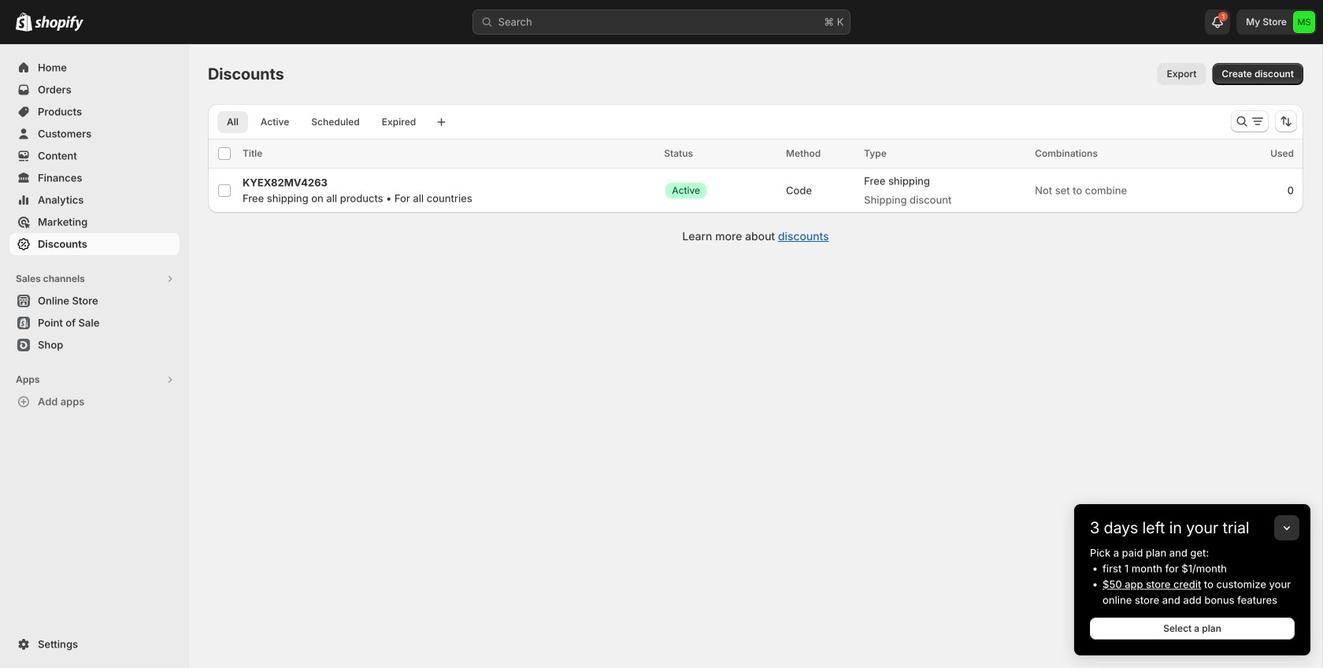 Task type: vqa. For each thing, say whether or not it's contained in the screenshot.
ZIP to the right
no



Task type: describe. For each thing, give the bounding box(es) containing it.
my store image
[[1294, 11, 1316, 33]]

1 horizontal spatial shopify image
[[35, 16, 84, 31]]



Task type: locate. For each thing, give the bounding box(es) containing it.
0 horizontal spatial shopify image
[[16, 12, 32, 31]]

tab list
[[214, 110, 429, 133]]

shopify image
[[16, 12, 32, 31], [35, 16, 84, 31]]



